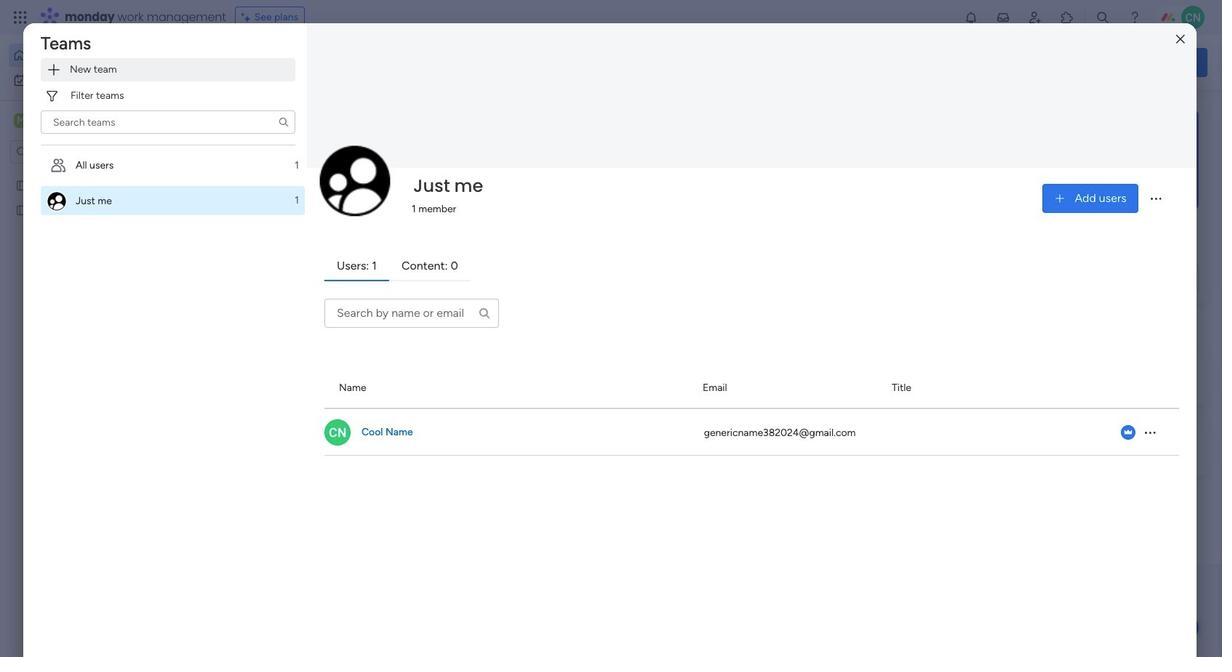 Task type: locate. For each thing, give the bounding box(es) containing it.
list box
[[0, 170, 185, 419]]

1 tab from the left
[[324, 252, 389, 281]]

see plans image
[[241, 9, 254, 25]]

0 vertical spatial public board image
[[15, 178, 29, 192]]

tab
[[324, 252, 389, 281], [389, 252, 470, 281]]

option
[[9, 44, 177, 67], [9, 68, 177, 92], [41, 151, 305, 180], [0, 172, 185, 175], [41, 186, 305, 215]]

quick search results list box
[[225, 136, 954, 329]]

monday marketplace image
[[1060, 10, 1074, 25]]

Search teams search field
[[41, 111, 295, 134]]

1 vertical spatial public board image
[[15, 203, 29, 217]]

row
[[324, 369, 1179, 409], [324, 409, 1179, 456]]

search image
[[478, 307, 491, 320]]

1 public board image from the top
[[15, 178, 29, 192]]

workspace image
[[14, 113, 28, 129]]

1 row from the top
[[324, 369, 1179, 409]]

grid
[[324, 369, 1179, 658]]

team avatar image
[[319, 145, 391, 217]]

help center element
[[989, 417, 1207, 475]]

Search by name or email search field
[[324, 299, 499, 328]]

workspace selection element
[[14, 112, 121, 131]]

1 vertical spatial menu image
[[1143, 425, 1157, 440]]

None field
[[410, 171, 487, 202]]

public board image
[[15, 178, 29, 192], [15, 203, 29, 217]]

None search field
[[41, 111, 295, 134], [324, 299, 499, 328], [41, 111, 295, 134], [324, 299, 499, 328]]

menu image
[[1148, 191, 1163, 206], [1143, 425, 1157, 440]]

tab list
[[324, 252, 1179, 281]]

notifications image
[[964, 10, 978, 25]]



Task type: describe. For each thing, give the bounding box(es) containing it.
update feed image
[[996, 10, 1010, 25]]

menu image inside row
[[1143, 425, 1157, 440]]

add to favorites image
[[434, 266, 448, 280]]

Search in workspace field
[[31, 144, 121, 160]]

component image
[[483, 288, 496, 302]]

search image
[[278, 116, 290, 128]]

2 tab from the left
[[389, 252, 470, 281]]

getting started element
[[989, 347, 1207, 406]]

0 vertical spatial menu image
[[1148, 191, 1163, 206]]

templates image image
[[1002, 110, 1194, 210]]

search everything image
[[1095, 10, 1110, 25]]

invite members image
[[1028, 10, 1042, 25]]

select product image
[[13, 10, 28, 25]]

cool name image
[[324, 420, 351, 446]]

close image
[[1176, 34, 1185, 45]]

close recently visited image
[[225, 119, 242, 136]]

2 row from the top
[[324, 409, 1179, 456]]

cool name image
[[1181, 6, 1205, 29]]

2 public board image from the top
[[15, 203, 29, 217]]

help image
[[1127, 10, 1142, 25]]



Task type: vqa. For each thing, say whether or not it's contained in the screenshot.
third menu item from the top of the Menu 'menu'
no



